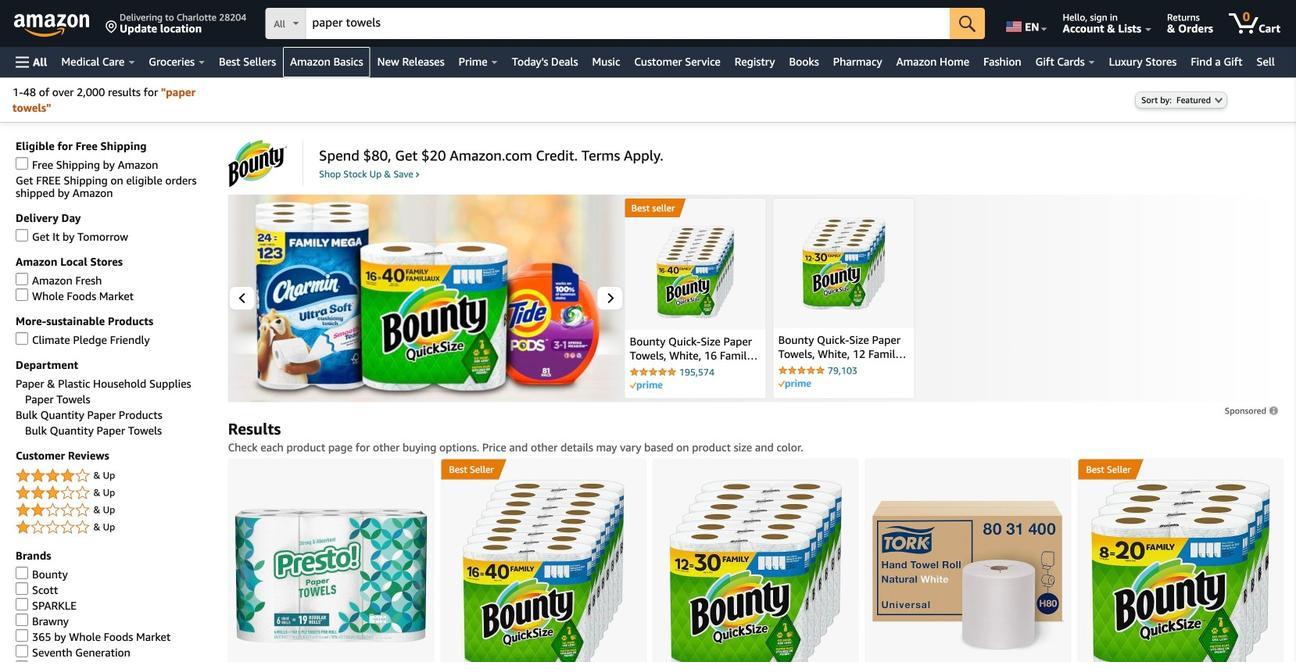 Task type: describe. For each thing, give the bounding box(es) containing it.
1 star & up element
[[16, 518, 212, 537]]

1 checkbox image from the top
[[16, 229, 28, 242]]

group for "sponsored ad - bounty quick-size paper towels, white, 16 family rolls = 40 regular rolls" image
[[441, 459, 499, 480]]

sponsored ad - tork hand towel roll natural white h80, universal, 100% recycled fiber, 6 rolls x 800 ft, 8031400, 6 count... image
[[872, 501, 1065, 651]]

1 checkbox image from the top
[[16, 157, 28, 170]]

4 stars & up element
[[16, 467, 212, 486]]

navigation navigation
[[0, 0, 1297, 77]]

4 checkbox image from the top
[[16, 567, 28, 579]]

bounty quick size paper towels, white, 8 family rolls = 20 regular rolls image
[[1092, 480, 1270, 662]]

4 checkbox image from the top
[[16, 629, 28, 642]]

5 checkbox image from the top
[[16, 645, 28, 658]]

dropdown image
[[1215, 97, 1223, 103]]

none submit inside 'search box'
[[950, 8, 985, 39]]

eligible for prime. image
[[630, 381, 663, 391]]

3 checkbox image from the top
[[16, 614, 28, 626]]

6 checkbox image from the top
[[16, 598, 28, 611]]

sponsored ad - bounty quick-size paper towels, white, 12 family rolls = 30 regular rolls image
[[670, 480, 842, 662]]

2 stars & up element
[[16, 501, 212, 520]]

5 checkbox image from the top
[[16, 583, 28, 595]]



Task type: vqa. For each thing, say whether or not it's contained in the screenshot.
NEW
no



Task type: locate. For each thing, give the bounding box(es) containing it.
0 horizontal spatial group
[[441, 459, 499, 480]]

3 checkbox image from the top
[[16, 289, 28, 301]]

group for bounty quick size paper towels, white, 8 family rolls = 20 regular rolls image on the bottom right of page
[[1079, 459, 1136, 480]]

group
[[441, 459, 499, 480], [1079, 459, 1136, 480]]

checkbox image
[[16, 157, 28, 170], [16, 332, 28, 345], [16, 614, 28, 626], [16, 629, 28, 642], [16, 645, 28, 658]]

amazon image
[[14, 14, 90, 38]]

2 checkbox image from the top
[[16, 273, 28, 285]]

sponsored ad - bounty quick-size paper towels, white, 16 family rolls = 40 regular rolls image
[[463, 480, 624, 662]]

None submit
[[950, 8, 985, 39]]

none search field inside navigation navigation
[[265, 8, 985, 41]]

1 horizontal spatial group
[[1079, 459, 1136, 480]]

2 group from the left
[[1079, 459, 1136, 480]]

checkbox image
[[16, 229, 28, 242], [16, 273, 28, 285], [16, 289, 28, 301], [16, 567, 28, 579], [16, 583, 28, 595], [16, 598, 28, 611], [16, 661, 28, 662]]

None search field
[[265, 8, 985, 41]]

1 group from the left
[[441, 459, 499, 480]]

2 checkbox image from the top
[[16, 332, 28, 345]]

sponsored ad - amazon brand - presto! flex-a-size paper towels, 158 sheet huge roll, 6 rolls, equivalent to 19 regular rol... image
[[235, 509, 427, 643]]

7 checkbox image from the top
[[16, 661, 28, 662]]

Search Amazon text field
[[306, 9, 950, 38]]

eligible for prime. image
[[779, 380, 811, 389]]

3 stars & up element
[[16, 484, 212, 503]]



